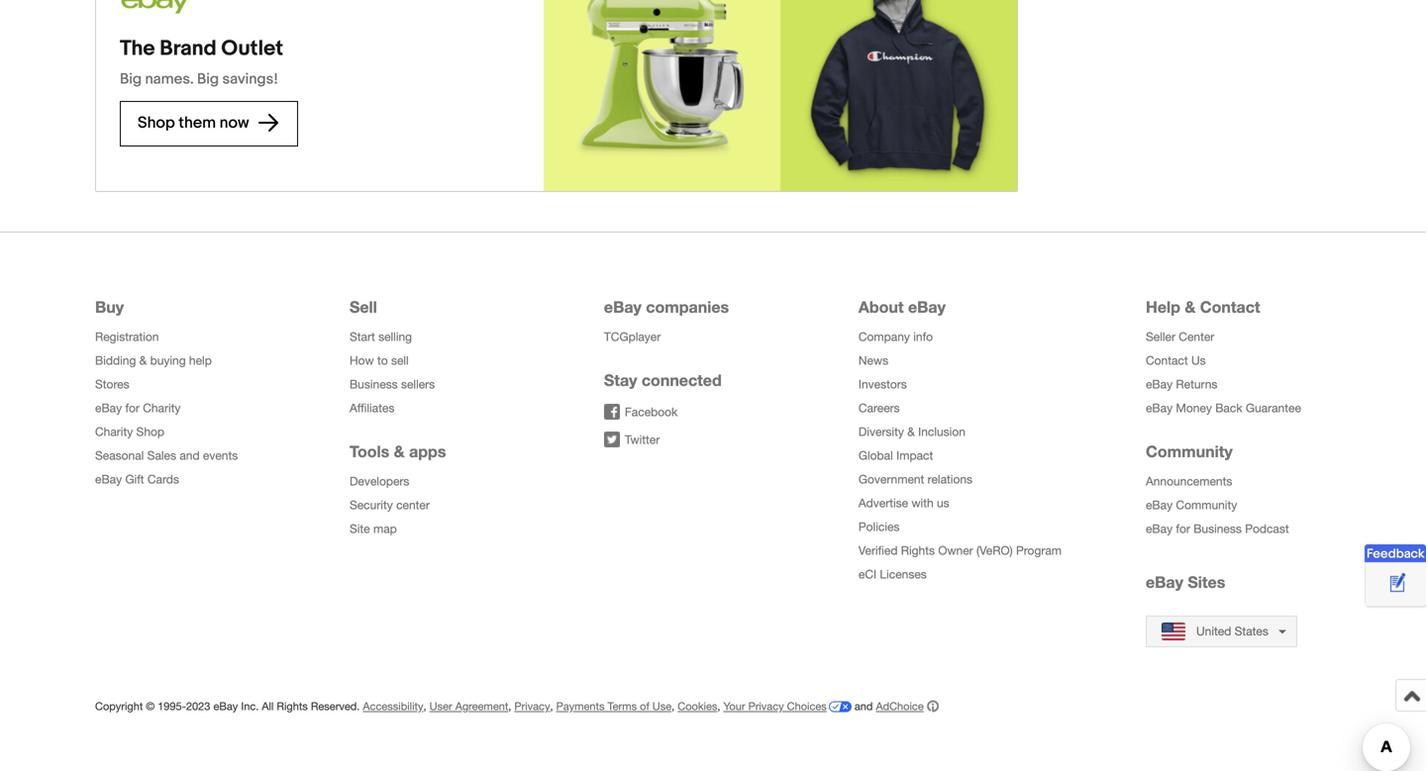 Task type: vqa. For each thing, say whether or not it's contained in the screenshot.
Militaria link
no



Task type: describe. For each thing, give the bounding box(es) containing it.
gift
[[125, 473, 144, 487]]

ebay money back guarantee link
[[1146, 401, 1302, 415]]

company
[[859, 330, 910, 344]]

start selling link
[[350, 330, 412, 344]]

company info news investors careers diversity & inclusion global impact government relations advertise with us policies verified rights owner (vero) program eci licenses
[[859, 330, 1062, 582]]

us
[[937, 496, 950, 510]]

affiliates link
[[350, 401, 395, 415]]

your
[[724, 700, 745, 713]]

developers link
[[350, 475, 410, 488]]

how
[[350, 354, 374, 368]]

5 , from the left
[[718, 700, 721, 713]]

the
[[120, 36, 155, 62]]

ebay up tcgplayer
[[604, 298, 642, 317]]

diversity & inclusion link
[[859, 425, 966, 439]]

& right help
[[1185, 298, 1196, 317]]

shop them now
[[138, 114, 253, 133]]

registration link
[[95, 330, 159, 344]]

contact for &
[[1200, 298, 1261, 317]]

sites
[[1188, 573, 1226, 592]]

use
[[653, 700, 672, 713]]

stay connected
[[604, 371, 722, 390]]

ebay community link
[[1146, 498, 1238, 512]]

impact
[[897, 449, 933, 463]]

adchoice link
[[876, 700, 939, 713]]

sell
[[350, 298, 377, 317]]

to
[[377, 354, 388, 368]]

tcgplayer
[[604, 330, 661, 344]]

licenses
[[880, 568, 927, 582]]

stores link
[[95, 378, 129, 391]]

info
[[914, 330, 933, 344]]

& inside company info news investors careers diversity & inclusion global impact government relations advertise with us policies verified rights owner (vero) program eci licenses
[[908, 425, 915, 439]]

seller
[[1146, 330, 1176, 344]]

government relations link
[[859, 473, 973, 487]]

start
[[350, 330, 375, 344]]

facebook link
[[604, 404, 678, 420]]

global impact link
[[859, 449, 933, 463]]

business sellers link
[[350, 378, 435, 391]]

center
[[396, 498, 430, 512]]

with
[[912, 496, 934, 510]]

ebay up info
[[908, 298, 946, 317]]

start selling how to sell business sellers affiliates
[[350, 330, 435, 415]]

2 privacy from the left
[[748, 700, 784, 713]]

shop inside registration bidding & buying help stores ebay for charity charity shop seasonal sales and events ebay gift cards
[[136, 425, 164, 439]]

advertise with us link
[[859, 496, 950, 510]]

buy link
[[95, 298, 124, 317]]

ebay sites
[[1146, 573, 1226, 592]]

ebay left "gift"
[[95, 473, 122, 487]]

contact us link
[[1146, 354, 1206, 368]]

relations
[[928, 473, 973, 487]]

about ebay
[[859, 298, 946, 317]]

tcgplayer link
[[604, 330, 661, 344]]

security
[[350, 498, 393, 512]]

your privacy choices link
[[724, 700, 852, 713]]

©
[[146, 700, 155, 713]]

verified
[[859, 544, 898, 558]]

developers security center site map
[[350, 475, 430, 536]]

help
[[189, 354, 212, 368]]

accessibility
[[363, 700, 424, 713]]

cards
[[147, 473, 179, 487]]

news
[[859, 354, 889, 368]]

0 horizontal spatial rights
[[277, 700, 308, 713]]

security center link
[[350, 498, 430, 512]]

eci
[[859, 568, 877, 582]]

stores
[[95, 378, 129, 391]]

0 horizontal spatial charity
[[95, 425, 133, 439]]

help
[[1146, 298, 1181, 317]]

copyright © 1995-2023 ebay inc. all rights reserved. accessibility , user agreement , privacy , payments terms of use , cookies , your privacy choices
[[95, 700, 827, 713]]

1 vertical spatial and
[[855, 700, 873, 713]]

choices
[[787, 700, 827, 713]]

us
[[1192, 354, 1206, 368]]

diversity
[[859, 425, 904, 439]]

brand
[[160, 36, 217, 62]]

companies
[[646, 298, 729, 317]]

community link
[[1146, 442, 1233, 461]]

4 , from the left
[[672, 700, 675, 713]]

announcements link
[[1146, 475, 1233, 488]]

how to sell link
[[350, 354, 409, 368]]

registration
[[95, 330, 159, 344]]

careers
[[859, 401, 900, 415]]

policies link
[[859, 520, 900, 534]]

sell link
[[350, 298, 377, 317]]

seasonal sales and events link
[[95, 449, 238, 463]]



Task type: locate. For each thing, give the bounding box(es) containing it.
2 big from the left
[[197, 70, 219, 88]]

0 horizontal spatial contact
[[1146, 354, 1188, 368]]

1 privacy from the left
[[515, 700, 550, 713]]

buy
[[95, 298, 124, 317]]

feedback
[[1367, 547, 1425, 562]]

for down ebay community link
[[1176, 522, 1191, 536]]

announcements
[[1146, 475, 1233, 488]]

united states
[[1197, 625, 1269, 639]]

,
[[424, 700, 427, 713], [508, 700, 512, 713], [550, 700, 553, 713], [672, 700, 675, 713], [718, 700, 721, 713]]

ebay
[[604, 298, 642, 317], [908, 298, 946, 317], [1146, 378, 1173, 391], [95, 401, 122, 415], [1146, 401, 1173, 415], [95, 473, 122, 487], [1146, 498, 1173, 512], [1146, 522, 1173, 536], [1146, 573, 1184, 592], [213, 700, 238, 713]]

eci licenses link
[[859, 568, 927, 582]]

help & contact link
[[1146, 298, 1261, 317]]

0 horizontal spatial for
[[125, 401, 140, 415]]

podcast
[[1245, 522, 1289, 536]]

1 horizontal spatial rights
[[901, 544, 935, 558]]

savings!
[[222, 70, 278, 88]]

cookies link
[[678, 700, 718, 713]]

0 vertical spatial business
[[350, 378, 398, 391]]

3 , from the left
[[550, 700, 553, 713]]

, left cookies
[[672, 700, 675, 713]]

contact for center
[[1146, 354, 1188, 368]]

community inside announcements ebay community ebay for business podcast
[[1176, 498, 1238, 512]]

1 vertical spatial business
[[1194, 522, 1242, 536]]

business down ebay community link
[[1194, 522, 1242, 536]]

outlet
[[221, 36, 283, 62]]

careers link
[[859, 401, 900, 415]]

user agreement link
[[430, 700, 508, 713]]

events
[[203, 449, 238, 463]]

0 horizontal spatial business
[[350, 378, 398, 391]]

footer
[[85, 243, 1341, 754]]

ebay companies
[[604, 298, 729, 317]]

for inside announcements ebay community ebay for business podcast
[[1176, 522, 1191, 536]]

0 horizontal spatial privacy
[[515, 700, 550, 713]]

ebay down "ebay returns" link
[[1146, 401, 1173, 415]]

0 vertical spatial charity
[[143, 401, 181, 415]]

1 horizontal spatial big
[[197, 70, 219, 88]]

program
[[1016, 544, 1062, 558]]

1 vertical spatial for
[[1176, 522, 1191, 536]]

ebay down stores link in the left of the page
[[95, 401, 122, 415]]

twitter link
[[604, 432, 660, 448]]

cookies
[[678, 700, 718, 713]]

and left adchoice
[[855, 700, 873, 713]]

shop left them in the top of the page
[[138, 114, 175, 133]]

united states button
[[1146, 616, 1298, 648]]

and adchoice
[[852, 700, 924, 713]]

footer containing buy
[[85, 243, 1341, 754]]

charity shop link
[[95, 425, 164, 439]]

big down the
[[120, 70, 142, 88]]

registration bidding & buying help stores ebay for charity charity shop seasonal sales and events ebay gift cards
[[95, 330, 238, 487]]

now
[[220, 114, 249, 133]]

seller center link
[[1146, 330, 1215, 344]]

shop up the sales
[[136, 425, 164, 439]]

site
[[350, 522, 370, 536]]

1 horizontal spatial for
[[1176, 522, 1191, 536]]

0 vertical spatial contact
[[1200, 298, 1261, 317]]

1 vertical spatial community
[[1176, 498, 1238, 512]]

terms
[[608, 700, 637, 713]]

community up announcements link
[[1146, 442, 1233, 461]]

united
[[1197, 625, 1232, 639]]

big down 'brand'
[[197, 70, 219, 88]]

them
[[179, 114, 216, 133]]

1 horizontal spatial business
[[1194, 522, 1242, 536]]

contact up the center
[[1200, 298, 1261, 317]]

agreement
[[455, 700, 508, 713]]

for inside registration bidding & buying help stores ebay for charity charity shop seasonal sales and events ebay gift cards
[[125, 401, 140, 415]]

2 , from the left
[[508, 700, 512, 713]]

business inside start selling how to sell business sellers affiliates
[[350, 378, 398, 391]]

seasonal
[[95, 449, 144, 463]]

company info link
[[859, 330, 933, 344]]

stay
[[604, 371, 637, 390]]

contact down seller on the right top
[[1146, 354, 1188, 368]]

shop
[[138, 114, 175, 133], [136, 425, 164, 439]]

privacy left "payments"
[[515, 700, 550, 713]]

apps
[[409, 442, 446, 461]]

rights inside company info news investors careers diversity & inclusion global impact government relations advertise with us policies verified rights owner (vero) program eci licenses
[[901, 544, 935, 558]]

ebay down "contact us" link
[[1146, 378, 1173, 391]]

0 vertical spatial for
[[125, 401, 140, 415]]

accessibility link
[[363, 700, 424, 713]]

&
[[1185, 298, 1196, 317], [139, 354, 147, 368], [908, 425, 915, 439], [394, 442, 405, 461]]

user
[[430, 700, 452, 713]]

0 vertical spatial community
[[1146, 442, 1233, 461]]

, left your
[[718, 700, 721, 713]]

& up impact
[[908, 425, 915, 439]]

0 horizontal spatial big
[[120, 70, 142, 88]]

& left the apps
[[394, 442, 405, 461]]

1 horizontal spatial charity
[[143, 401, 181, 415]]

0 vertical spatial shop
[[138, 114, 175, 133]]

about ebay link
[[859, 298, 946, 317]]

rights up licenses
[[901, 544, 935, 558]]

business
[[350, 378, 398, 391], [1194, 522, 1242, 536]]

copyright
[[95, 700, 143, 713]]

for up charity shop link at the bottom of page
[[125, 401, 140, 415]]

0 horizontal spatial and
[[180, 449, 200, 463]]

payments terms of use link
[[556, 700, 672, 713]]

business up "affiliates" link
[[350, 378, 398, 391]]

tools & apps
[[350, 442, 446, 461]]

buying
[[150, 354, 186, 368]]

0 vertical spatial rights
[[901, 544, 935, 558]]

1 , from the left
[[424, 700, 427, 713]]

ebay for charity link
[[95, 401, 181, 415]]

1 vertical spatial charity
[[95, 425, 133, 439]]

sellers
[[401, 378, 435, 391]]

and right the sales
[[180, 449, 200, 463]]

returns
[[1176, 378, 1218, 391]]

0 vertical spatial and
[[180, 449, 200, 463]]

about
[[859, 298, 904, 317]]

verified rights owner (vero) program link
[[859, 544, 1062, 558]]

charity up charity shop link at the bottom of page
[[143, 401, 181, 415]]

1 vertical spatial shop
[[136, 425, 164, 439]]

rights right all
[[277, 700, 308, 713]]

business inside announcements ebay community ebay for business podcast
[[1194, 522, 1242, 536]]

investors link
[[859, 378, 907, 391]]

sales
[[147, 449, 176, 463]]

center
[[1179, 330, 1215, 344]]

& left buying
[[139, 354, 147, 368]]

1 vertical spatial rights
[[277, 700, 308, 713]]

1 horizontal spatial and
[[855, 700, 873, 713]]

ebay left the sites
[[1146, 573, 1184, 592]]

ebay returns link
[[1146, 378, 1218, 391]]

selling
[[378, 330, 412, 344]]

policies
[[859, 520, 900, 534]]

& inside registration bidding & buying help stores ebay for charity charity shop seasonal sales and events ebay gift cards
[[139, 354, 147, 368]]

1 big from the left
[[120, 70, 142, 88]]

charity up seasonal
[[95, 425, 133, 439]]

business for community
[[1194, 522, 1242, 536]]

bidding
[[95, 354, 136, 368]]

1 vertical spatial contact
[[1146, 354, 1188, 368]]

1 horizontal spatial privacy
[[748, 700, 784, 713]]

, left user
[[424, 700, 427, 713]]

rights
[[901, 544, 935, 558], [277, 700, 308, 713]]

states
[[1235, 625, 1269, 639]]

ebay gift cards link
[[95, 473, 179, 487]]

map
[[373, 522, 397, 536]]

, left "payments"
[[550, 700, 553, 713]]

privacy
[[515, 700, 550, 713], [748, 700, 784, 713]]

of
[[640, 700, 650, 713]]

community up ebay for business podcast link
[[1176, 498, 1238, 512]]

contact inside seller center contact us ebay returns ebay money back guarantee
[[1146, 354, 1188, 368]]

connected
[[642, 371, 722, 390]]

privacy right your
[[748, 700, 784, 713]]

and inside registration bidding & buying help stores ebay for charity charity shop seasonal sales and events ebay gift cards
[[180, 449, 200, 463]]

ebay down ebay community link
[[1146, 522, 1173, 536]]

, left privacy link on the left bottom of page
[[508, 700, 512, 713]]

developers
[[350, 475, 410, 488]]

business for how
[[350, 378, 398, 391]]

1 horizontal spatial contact
[[1200, 298, 1261, 317]]

contact
[[1200, 298, 1261, 317], [1146, 354, 1188, 368]]

ebay left inc.
[[213, 700, 238, 713]]

ebay for business podcast link
[[1146, 522, 1289, 536]]

ebay down announcements
[[1146, 498, 1173, 512]]

twitter
[[625, 433, 660, 447]]



